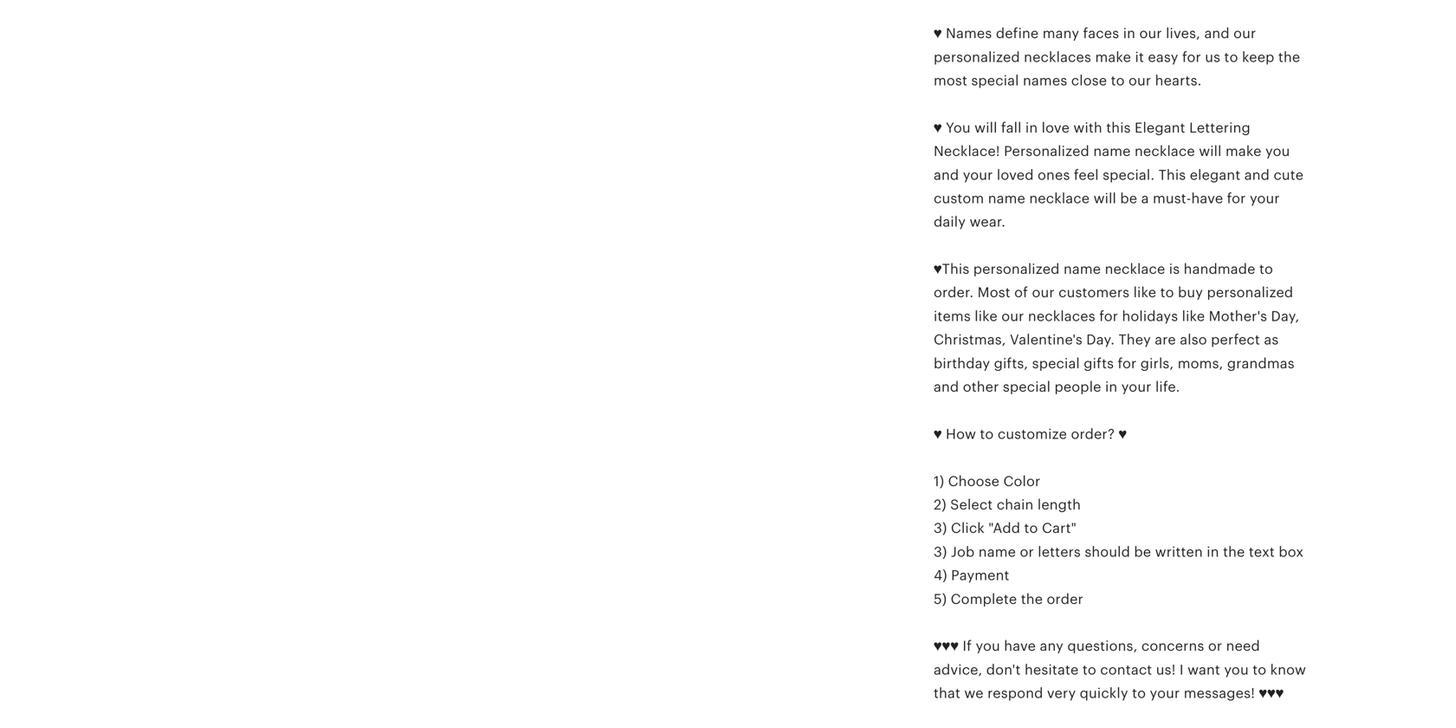 Task type: locate. For each thing, give the bounding box(es) containing it.
0 vertical spatial necklace
[[1135, 143, 1196, 159]]

for left us
[[1183, 49, 1202, 65]]

gifts
[[1084, 356, 1114, 371]]

make
[[1096, 49, 1132, 65], [1226, 143, 1262, 159]]

make left it
[[1096, 49, 1132, 65]]

your inside ♥this personalized name necklace is handmade to order. most of our customers like to buy personalized items like our necklaces for holidays like mother's day, christmas, valentine's day. they are also perfect as birthday gifts, special gifts for girls, moms, grandmas and other special people in your life.
[[1122, 379, 1152, 395]]

most
[[934, 73, 968, 88]]

as
[[1265, 332, 1279, 348]]

or left letters
[[1020, 544, 1034, 560]]

2 vertical spatial necklace
[[1105, 261, 1166, 277]]

your down us! at the right
[[1150, 685, 1180, 701]]

keep
[[1243, 49, 1275, 65]]

0 horizontal spatial or
[[1020, 544, 1034, 560]]

complete
[[951, 591, 1018, 607]]

define
[[996, 26, 1039, 41]]

daily
[[934, 214, 966, 230]]

your left life.
[[1122, 379, 1152, 395]]

0 vertical spatial necklaces
[[1024, 49, 1092, 65]]

and inside ♥this personalized name necklace is handmade to order. most of our customers like to buy personalized items like our necklaces for holidays like mother's day, christmas, valentine's day. they are also perfect as birthday gifts, special gifts for girls, moms, grandmas and other special people in your life.
[[934, 379, 959, 395]]

2 horizontal spatial the
[[1279, 49, 1301, 65]]

they
[[1119, 332, 1152, 348]]

personalized down 'names'
[[934, 49, 1021, 65]]

for
[[1183, 49, 1202, 65], [1228, 191, 1247, 206], [1100, 308, 1119, 324], [1118, 356, 1137, 371]]

cart"
[[1042, 521, 1077, 536]]

necklace down the ones on the right top of the page
[[1030, 191, 1090, 206]]

the right keep
[[1279, 49, 1301, 65]]

to
[[1225, 49, 1239, 65], [1111, 73, 1125, 88], [1260, 261, 1274, 277], [1161, 285, 1175, 300], [980, 426, 994, 442], [1025, 521, 1039, 536], [1083, 662, 1097, 678], [1253, 662, 1267, 678], [1133, 685, 1147, 701]]

custom
[[934, 191, 985, 206]]

name inside 1) choose color 2) select chain length 3) click "add to cart" 3) job name or letters should be written in the text box 4) payment 5) complete the order
[[979, 544, 1016, 560]]

necklace
[[1135, 143, 1196, 159], [1030, 191, 1090, 206], [1105, 261, 1166, 277]]

necklace down elegant
[[1135, 143, 1196, 159]]

girls,
[[1141, 356, 1174, 371]]

necklace!
[[934, 143, 1001, 159]]

have down elegant
[[1192, 191, 1224, 206]]

will left "fall"
[[975, 120, 998, 136]]

to right the "add
[[1025, 521, 1039, 536]]

you down need
[[1225, 662, 1249, 678]]

necklaces inside ♥this personalized name necklace is handmade to order. most of our customers like to buy personalized items like our necklaces for holidays like mother's day, christmas, valentine's day. they are also perfect as birthday gifts, special gifts for girls, moms, grandmas and other special people in your life.
[[1028, 308, 1096, 324]]

1 vertical spatial necklaces
[[1028, 308, 1096, 324]]

make down lettering
[[1226, 143, 1262, 159]]

people
[[1055, 379, 1102, 395]]

2 vertical spatial the
[[1021, 591, 1043, 607]]

you up cute
[[1266, 143, 1291, 159]]

♥ inside ♥ you will fall in love with this elegant lettering necklace! personalized name necklace will make you and your loved ones feel special. this elegant and cute custom name necklace will be a must-have for your daily wear.
[[934, 120, 942, 136]]

and down birthday
[[934, 379, 959, 395]]

special.
[[1103, 167, 1155, 183]]

a
[[1142, 191, 1150, 206]]

or
[[1020, 544, 1034, 560], [1209, 638, 1223, 654]]

like up holidays
[[1134, 285, 1157, 300]]

valentine's
[[1010, 332, 1083, 348]]

our
[[1140, 26, 1163, 41], [1234, 26, 1257, 41], [1129, 73, 1152, 88], [1032, 285, 1055, 300], [1002, 308, 1025, 324]]

name
[[1094, 143, 1131, 159], [988, 191, 1026, 206], [1064, 261, 1102, 277], [979, 544, 1016, 560]]

special down "gifts,"
[[1003, 379, 1051, 395]]

and
[[1205, 26, 1230, 41], [934, 167, 959, 183], [1245, 167, 1270, 183], [934, 379, 959, 395]]

0 vertical spatial you
[[1266, 143, 1291, 159]]

it
[[1136, 49, 1145, 65]]

will down feel
[[1094, 191, 1117, 206]]

♥ left 'names'
[[934, 26, 942, 41]]

moms,
[[1178, 356, 1224, 371]]

0 horizontal spatial make
[[1096, 49, 1132, 65]]

for inside ♥ you will fall in love with this elegant lettering necklace! personalized name necklace will make you and your loved ones feel special. this elegant and cute custom name necklace will be a must-have for your daily wear.
[[1228, 191, 1247, 206]]

necklaces up "valentine's"
[[1028, 308, 1096, 324]]

name up customers
[[1064, 261, 1102, 277]]

personalized
[[1004, 143, 1090, 159]]

in up it
[[1124, 26, 1136, 41]]

3) left job at the right bottom
[[934, 544, 948, 560]]

order?
[[1071, 426, 1115, 442]]

grandmas
[[1228, 356, 1295, 371]]

♥
[[934, 26, 942, 41], [934, 120, 942, 136], [934, 426, 942, 442], [1119, 426, 1127, 442]]

to down contact
[[1133, 685, 1147, 701]]

personalized up of
[[974, 261, 1060, 277]]

for down elegant
[[1228, 191, 1247, 206]]

♥ left how in the bottom of the page
[[934, 426, 942, 442]]

3) down 2) on the bottom right of page
[[934, 521, 948, 536]]

0 vertical spatial personalized
[[934, 49, 1021, 65]]

2)
[[934, 497, 947, 513]]

be right should
[[1135, 544, 1152, 560]]

1 horizontal spatial will
[[1094, 191, 1117, 206]]

and inside ♥ names define many faces in our lives, and our personalized necklaces make it easy for us to keep the most special names close to our hearts.
[[1205, 26, 1230, 41]]

like down most on the right of page
[[975, 308, 998, 324]]

0 horizontal spatial have
[[1005, 638, 1036, 654]]

must-
[[1153, 191, 1192, 206]]

2 horizontal spatial like
[[1183, 308, 1206, 324]]

feel
[[1074, 167, 1099, 183]]

in down gifts
[[1106, 379, 1118, 395]]

0 vertical spatial the
[[1279, 49, 1301, 65]]

us!
[[1157, 662, 1176, 678]]

1)
[[934, 473, 945, 489]]

special down "valentine's"
[[1033, 356, 1080, 371]]

1 vertical spatial or
[[1209, 638, 1223, 654]]

choose
[[949, 473, 1000, 489]]

personalized up mother's
[[1207, 285, 1294, 300]]

special right most
[[972, 73, 1020, 88]]

holidays
[[1123, 308, 1179, 324]]

1 vertical spatial ♥♥♥
[[1259, 685, 1285, 701]]

to right handmade on the right of page
[[1260, 261, 1274, 277]]

♥this
[[934, 261, 970, 277]]

♥ for ♥ names define many faces in our lives, and our personalized necklaces make it easy for us to keep the most special names close to our hearts.
[[934, 26, 942, 41]]

2 horizontal spatial will
[[1199, 143, 1222, 159]]

1 vertical spatial be
[[1135, 544, 1152, 560]]

in
[[1124, 26, 1136, 41], [1026, 120, 1038, 136], [1106, 379, 1118, 395], [1207, 544, 1220, 560]]

also
[[1180, 332, 1208, 348]]

fall
[[1002, 120, 1022, 136]]

0 horizontal spatial will
[[975, 120, 998, 136]]

order
[[1047, 591, 1084, 607]]

should
[[1085, 544, 1131, 560]]

handmade
[[1184, 261, 1256, 277]]

1 horizontal spatial ♥♥♥
[[1259, 685, 1285, 701]]

to left buy
[[1161, 285, 1175, 300]]

0 vertical spatial will
[[975, 120, 998, 136]]

1 horizontal spatial or
[[1209, 638, 1223, 654]]

for down they
[[1118, 356, 1137, 371]]

♥ names define many faces in our lives, and our personalized necklaces make it easy for us to keep the most special names close to our hearts.
[[934, 26, 1301, 88]]

advice,
[[934, 662, 983, 678]]

2 horizontal spatial you
[[1266, 143, 1291, 159]]

box
[[1279, 544, 1304, 560]]

0 vertical spatial ♥♥♥
[[934, 638, 959, 654]]

in inside ♥ names define many faces in our lives, and our personalized necklaces make it easy for us to keep the most special names close to our hearts.
[[1124, 26, 1136, 41]]

to right how in the bottom of the page
[[980, 426, 994, 442]]

in inside ♥ you will fall in love with this elegant lettering necklace! personalized name necklace will make you and your loved ones feel special. this elegant and cute custom name necklace will be a must-have for your daily wear.
[[1026, 120, 1038, 136]]

order.
[[934, 285, 974, 300]]

for up day.
[[1100, 308, 1119, 324]]

in inside 1) choose color 2) select chain length 3) click "add to cart" 3) job name or letters should be written in the text box 4) payment 5) complete the order
[[1207, 544, 1220, 560]]

1 horizontal spatial have
[[1192, 191, 1224, 206]]

0 vertical spatial be
[[1121, 191, 1138, 206]]

5)
[[934, 591, 947, 607]]

in right written
[[1207, 544, 1220, 560]]

necklace left is on the right top of the page
[[1105, 261, 1166, 277]]

and up us
[[1205, 26, 1230, 41]]

1 vertical spatial personalized
[[974, 261, 1060, 277]]

0 vertical spatial or
[[1020, 544, 1034, 560]]

0 horizontal spatial ♥♥♥
[[934, 638, 959, 654]]

have inside ♥ you will fall in love with this elegant lettering necklace! personalized name necklace will make you and your loved ones feel special. this elegant and cute custom name necklace will be a must-have for your daily wear.
[[1192, 191, 1224, 206]]

0 vertical spatial 3)
[[934, 521, 948, 536]]

1 vertical spatial 3)
[[934, 544, 948, 560]]

if
[[963, 638, 972, 654]]

concerns
[[1142, 638, 1205, 654]]

1 horizontal spatial you
[[1225, 662, 1249, 678]]

♥♥♥ down know
[[1259, 685, 1285, 701]]

♥ inside ♥ names define many faces in our lives, and our personalized necklaces make it easy for us to keep the most special names close to our hearts.
[[934, 26, 942, 41]]

♥this personalized name necklace is handmade to order. most of our customers like to buy personalized items like our necklaces for holidays like mother's day, christmas, valentine's day. they are also perfect as birthday gifts, special gifts for girls, moms, grandmas and other special people in your life.
[[934, 261, 1300, 395]]

names
[[946, 26, 993, 41]]

♥ left you
[[934, 120, 942, 136]]

1 vertical spatial make
[[1226, 143, 1262, 159]]

special inside ♥ names define many faces in our lives, and our personalized necklaces make it easy for us to keep the most special names close to our hearts.
[[972, 73, 1020, 88]]

♥♥♥
[[934, 638, 959, 654], [1259, 685, 1285, 701]]

1 vertical spatial the
[[1224, 544, 1246, 560]]

♥♥♥ left if
[[934, 638, 959, 654]]

the left order
[[1021, 591, 1043, 607]]

mother's
[[1209, 308, 1268, 324]]

you
[[1266, 143, 1291, 159], [976, 638, 1001, 654], [1225, 662, 1249, 678]]

chain
[[997, 497, 1034, 513]]

have up don't
[[1005, 638, 1036, 654]]

0 vertical spatial have
[[1192, 191, 1224, 206]]

name down the "add
[[979, 544, 1016, 560]]

is
[[1170, 261, 1180, 277]]

our up keep
[[1234, 26, 1257, 41]]

life.
[[1156, 379, 1181, 395]]

name inside ♥this personalized name necklace is handmade to order. most of our customers like to buy personalized items like our necklaces for holidays like mother's day, christmas, valentine's day. they are also perfect as birthday gifts, special gifts for girls, moms, grandmas and other special people in your life.
[[1064, 261, 1102, 277]]

respond
[[988, 685, 1044, 701]]

1 vertical spatial have
[[1005, 638, 1036, 654]]

with
[[1074, 120, 1103, 136]]

like up also
[[1183, 308, 1206, 324]]

to left know
[[1253, 662, 1267, 678]]

0 vertical spatial make
[[1096, 49, 1132, 65]]

the left 'text'
[[1224, 544, 1246, 560]]

1 horizontal spatial make
[[1226, 143, 1262, 159]]

you inside ♥ you will fall in love with this elegant lettering necklace! personalized name necklace will make you and your loved ones feel special. this elegant and cute custom name necklace will be a must-have for your daily wear.
[[1266, 143, 1291, 159]]

or up want
[[1209, 638, 1223, 654]]

elegant
[[1135, 120, 1186, 136]]

necklaces down many
[[1024, 49, 1092, 65]]

loved
[[997, 167, 1034, 183]]

you right if
[[976, 638, 1001, 654]]

elegant
[[1190, 167, 1241, 183]]

0 vertical spatial special
[[972, 73, 1020, 88]]

we
[[965, 685, 984, 701]]

for inside ♥ names define many faces in our lives, and our personalized necklaces make it easy for us to keep the most special names close to our hearts.
[[1183, 49, 1202, 65]]

necklaces
[[1024, 49, 1092, 65], [1028, 308, 1096, 324]]

will up elegant
[[1199, 143, 1222, 159]]

2 vertical spatial personalized
[[1207, 285, 1294, 300]]

don't
[[987, 662, 1021, 678]]

your
[[963, 167, 993, 183], [1250, 191, 1281, 206], [1122, 379, 1152, 395], [1150, 685, 1180, 701]]

be
[[1121, 191, 1138, 206], [1135, 544, 1152, 560]]

special
[[972, 73, 1020, 88], [1033, 356, 1080, 371], [1003, 379, 1051, 395]]

will
[[975, 120, 998, 136], [1199, 143, 1222, 159], [1094, 191, 1117, 206]]

in right "fall"
[[1026, 120, 1038, 136]]

be left a
[[1121, 191, 1138, 206]]

0 horizontal spatial you
[[976, 638, 1001, 654]]

your inside ♥♥♥ if you have any questions, concerns or need advice, don't hesitate to contact us! i want you to know that we respond very quickly to your messages! ♥♥♥
[[1150, 685, 1180, 701]]



Task type: describe. For each thing, give the bounding box(es) containing it.
necklace inside ♥this personalized name necklace is handmade to order. most of our customers like to buy personalized items like our necklaces for holidays like mother's day, christmas, valentine's day. they are also perfect as birthday gifts, special gifts for girls, moms, grandmas and other special people in your life.
[[1105, 261, 1166, 277]]

name down the loved
[[988, 191, 1026, 206]]

length
[[1038, 497, 1081, 513]]

our up it
[[1140, 26, 1163, 41]]

ones
[[1038, 167, 1071, 183]]

♥ right order?
[[1119, 426, 1127, 442]]

us
[[1206, 49, 1221, 65]]

buy
[[1179, 285, 1204, 300]]

lives,
[[1166, 26, 1201, 41]]

1 vertical spatial you
[[976, 638, 1001, 654]]

day.
[[1087, 332, 1115, 348]]

messages!
[[1184, 685, 1256, 701]]

4)
[[934, 568, 948, 583]]

questions,
[[1068, 638, 1138, 654]]

job
[[951, 544, 975, 560]]

0 horizontal spatial the
[[1021, 591, 1043, 607]]

many
[[1043, 26, 1080, 41]]

1 vertical spatial will
[[1199, 143, 1222, 159]]

names
[[1023, 73, 1068, 88]]

make inside ♥ you will fall in love with this elegant lettering necklace! personalized name necklace will make you and your loved ones feel special. this elegant and cute custom name necklace will be a must-have for your daily wear.
[[1226, 143, 1262, 159]]

1 3) from the top
[[934, 521, 948, 536]]

i
[[1180, 662, 1184, 678]]

other
[[963, 379, 1000, 395]]

or inside ♥♥♥ if you have any questions, concerns or need advice, don't hesitate to contact us! i want you to know that we respond very quickly to your messages! ♥♥♥
[[1209, 638, 1223, 654]]

need
[[1227, 638, 1261, 654]]

how
[[946, 426, 977, 442]]

payment
[[952, 568, 1010, 583]]

this
[[1159, 167, 1187, 183]]

to right us
[[1225, 49, 1239, 65]]

1 horizontal spatial like
[[1134, 285, 1157, 300]]

be inside 1) choose color 2) select chain length 3) click "add to cart" 3) job name or letters should be written in the text box 4) payment 5) complete the order
[[1135, 544, 1152, 560]]

0 horizontal spatial like
[[975, 308, 998, 324]]

to inside 1) choose color 2) select chain length 3) click "add to cart" 3) job name or letters should be written in the text box 4) payment 5) complete the order
[[1025, 521, 1039, 536]]

love
[[1042, 120, 1070, 136]]

1 horizontal spatial the
[[1224, 544, 1246, 560]]

personalized inside ♥ names define many faces in our lives, and our personalized necklaces make it easy for us to keep the most special names close to our hearts.
[[934, 49, 1021, 65]]

1) choose color 2) select chain length 3) click "add to cart" 3) job name or letters should be written in the text box 4) payment 5) complete the order
[[934, 473, 1304, 607]]

to down questions,
[[1083, 662, 1097, 678]]

customize
[[998, 426, 1068, 442]]

select
[[951, 497, 993, 513]]

2 3) from the top
[[934, 544, 948, 560]]

your down cute
[[1250, 191, 1281, 206]]

have inside ♥♥♥ if you have any questions, concerns or need advice, don't hesitate to contact us! i want you to know that we respond very quickly to your messages! ♥♥♥
[[1005, 638, 1036, 654]]

lettering
[[1190, 120, 1251, 136]]

quickly
[[1080, 685, 1129, 701]]

contact
[[1101, 662, 1153, 678]]

perfect
[[1212, 332, 1261, 348]]

"add
[[989, 521, 1021, 536]]

necklaces inside ♥ names define many faces in our lives, and our personalized necklaces make it easy for us to keep the most special names close to our hearts.
[[1024, 49, 1092, 65]]

our down of
[[1002, 308, 1025, 324]]

in inside ♥this personalized name necklace is handmade to order. most of our customers like to buy personalized items like our necklaces for holidays like mother's day, christmas, valentine's day. they are also perfect as birthday gifts, special gifts for girls, moms, grandmas and other special people in your life.
[[1106, 379, 1118, 395]]

2 vertical spatial will
[[1094, 191, 1117, 206]]

♥ for ♥ you will fall in love with this elegant lettering necklace! personalized name necklace will make you and your loved ones feel special. this elegant and cute custom name necklace will be a must-have for your daily wear.
[[934, 120, 942, 136]]

♥ for ♥ how to customize order? ♥
[[934, 426, 942, 442]]

to right "close"
[[1111, 73, 1125, 88]]

cute
[[1274, 167, 1304, 183]]

your down necklace!
[[963, 167, 993, 183]]

are
[[1155, 332, 1177, 348]]

faces
[[1084, 26, 1120, 41]]

our down it
[[1129, 73, 1152, 88]]

color
[[1004, 473, 1041, 489]]

christmas,
[[934, 332, 1007, 348]]

or inside 1) choose color 2) select chain length 3) click "add to cart" 3) job name or letters should be written in the text box 4) payment 5) complete the order
[[1020, 544, 1034, 560]]

customers
[[1059, 285, 1130, 300]]

this
[[1107, 120, 1131, 136]]

letters
[[1038, 544, 1081, 560]]

written
[[1156, 544, 1204, 560]]

click
[[951, 521, 985, 536]]

any
[[1040, 638, 1064, 654]]

1 vertical spatial special
[[1033, 356, 1080, 371]]

and up custom in the top of the page
[[934, 167, 959, 183]]

♥♥♥ if you have any questions, concerns or need advice, don't hesitate to contact us! i want you to know that we respond very quickly to your messages! ♥♥♥
[[934, 638, 1307, 701]]

1 vertical spatial necklace
[[1030, 191, 1090, 206]]

hesitate
[[1025, 662, 1079, 678]]

know
[[1271, 662, 1307, 678]]

name down this
[[1094, 143, 1131, 159]]

the inside ♥ names define many faces in our lives, and our personalized necklaces make it easy for us to keep the most special names close to our hearts.
[[1279, 49, 1301, 65]]

items
[[934, 308, 971, 324]]

close
[[1072, 73, 1108, 88]]

and left cute
[[1245, 167, 1270, 183]]

birthday
[[934, 356, 991, 371]]

make inside ♥ names define many faces in our lives, and our personalized necklaces make it easy for us to keep the most special names close to our hearts.
[[1096, 49, 1132, 65]]

gifts,
[[994, 356, 1029, 371]]

our right of
[[1032, 285, 1055, 300]]

♥ how to customize order? ♥
[[934, 426, 1127, 442]]

you
[[946, 120, 971, 136]]

2 vertical spatial special
[[1003, 379, 1051, 395]]

day,
[[1272, 308, 1300, 324]]

2 vertical spatial you
[[1225, 662, 1249, 678]]

hearts.
[[1156, 73, 1202, 88]]

wear.
[[970, 214, 1006, 230]]

be inside ♥ you will fall in love with this elegant lettering necklace! personalized name necklace will make you and your loved ones feel special. this elegant and cute custom name necklace will be a must-have for your daily wear.
[[1121, 191, 1138, 206]]

of
[[1015, 285, 1029, 300]]

most
[[978, 285, 1011, 300]]



Task type: vqa. For each thing, say whether or not it's contained in the screenshot.
'HAVE'
yes



